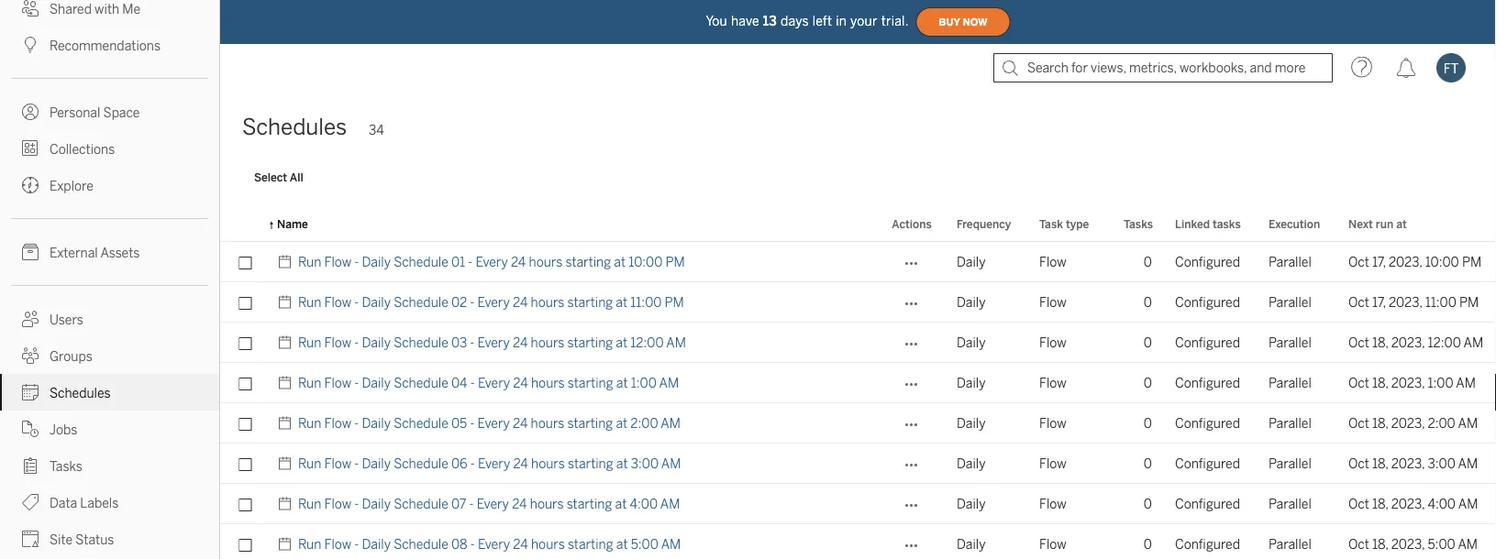 Task type: describe. For each thing, give the bounding box(es) containing it.
2 2:00 from the left
[[1428, 416, 1456, 431]]

tasks
[[1213, 217, 1241, 231]]

with
[[95, 1, 119, 17]]

execution
[[1269, 217, 1321, 231]]

run flow - daily schedule 08 - every 24 hours starting at 5:00 am link
[[298, 525, 681, 560]]

2 1:00 from the left
[[1428, 376, 1454, 391]]

oct for oct 18, 2023, 2:00 am
[[1349, 416, 1370, 431]]

tasks link
[[0, 448, 219, 485]]

oct 18, 2023, 2:00 am
[[1349, 416, 1478, 431]]

10:00 inside run flow - daily schedule 01 - every 24 hours starting at 10:00 pm link
[[629, 255, 663, 270]]

every for 06
[[478, 457, 510, 472]]

users link
[[0, 301, 219, 338]]

schedule for 08
[[394, 537, 449, 552]]

parallel for oct 18, 2023, 3:00 am
[[1269, 457, 1312, 472]]

every for 01
[[476, 255, 508, 270]]

run for run flow - daily schedule 03 - every 24 hours starting at 12:00 am
[[298, 335, 322, 351]]

collections link
[[0, 130, 219, 167]]

shared
[[50, 1, 92, 17]]

personal space link
[[0, 94, 219, 130]]

0 for oct 18, 2023, 4:00 am
[[1144, 497, 1153, 512]]

schedule image for run flow - daily schedule 02 - every 24 hours starting at 11:00 pm
[[277, 283, 298, 323]]

at for run flow - daily schedule 08 - every 24 hours starting at 5:00 am
[[616, 537, 628, 552]]

0 for oct 18, 2023, 2:00 am
[[1144, 416, 1153, 431]]

starting for 3:00
[[568, 457, 614, 472]]

configured for oct 18, 2023, 3:00 am
[[1176, 457, 1241, 472]]

hours for 02
[[531, 295, 565, 310]]

schedule for 02
[[394, 295, 449, 310]]

select
[[254, 170, 287, 184]]

run for run flow - daily schedule 04 - every 24 hours starting at 1:00 am
[[298, 376, 322, 391]]

schedule for 04
[[394, 376, 449, 391]]

have
[[731, 14, 760, 29]]

0 for oct 18, 2023, 1:00 am
[[1144, 376, 1153, 391]]

2 4:00 from the left
[[1428, 497, 1456, 512]]

configured for oct 18, 2023, 5:00 am
[[1176, 537, 1241, 552]]

your
[[851, 14, 878, 29]]

name
[[277, 217, 308, 231]]

now
[[963, 16, 988, 28]]

in
[[836, 14, 847, 29]]

18, for oct 18, 2023, 5:00 am
[[1373, 537, 1389, 552]]

flow inside run flow - daily schedule 08 - every 24 hours starting at 5:00 am "link"
[[324, 537, 352, 552]]

task type
[[1040, 217, 1090, 231]]

explore
[[50, 178, 93, 194]]

linked tasks
[[1176, 217, 1241, 231]]

24 for 03
[[513, 335, 528, 351]]

configured for oct 18, 2023, 1:00 am
[[1176, 376, 1241, 391]]

0 for oct 17, 2023, 11:00 pm
[[1144, 295, 1153, 310]]

run
[[1376, 217, 1394, 231]]

parallel for oct 18, 2023, 5:00 am
[[1269, 537, 1312, 552]]

schedules link
[[0, 374, 219, 411]]

row containing run flow - daily schedule 08 - every 24 hours starting at 5:00 am
[[220, 525, 1497, 560]]

at for run flow - daily schedule 03 - every 24 hours starting at 12:00 am
[[616, 335, 628, 351]]

schedule image for run flow - daily schedule 01 - every 24 hours starting at 10:00 pm
[[277, 242, 298, 283]]

oct for oct 18, 2023, 3:00 am
[[1349, 457, 1370, 472]]

oct for oct 18, 2023, 4:00 am
[[1349, 497, 1370, 512]]

starting for 2:00
[[568, 416, 613, 431]]

daily inside 'link'
[[362, 376, 391, 391]]

at for run flow - daily schedule 06 - every 24 hours starting at 3:00 am
[[616, 457, 628, 472]]

schedule image for run flow - daily schedule 08 - every 24 hours starting at 5:00 am
[[277, 525, 298, 560]]

1 3:00 from the left
[[631, 457, 659, 472]]

2 5:00 from the left
[[1428, 537, 1456, 552]]

run flow - daily schedule 02 - every 24 hours starting at 11:00 pm
[[298, 295, 684, 310]]

01
[[451, 255, 465, 270]]

starting for 5:00
[[568, 537, 614, 552]]

1 horizontal spatial schedules
[[242, 114, 347, 140]]

34
[[369, 123, 384, 138]]

row containing run flow - daily schedule 01 - every 24 hours starting at 10:00 pm
[[220, 242, 1497, 283]]

days
[[781, 14, 809, 29]]

oct for oct 18, 2023, 1:00 am
[[1349, 376, 1370, 391]]

2 11:00 from the left
[[1426, 295, 1457, 310]]

recommendations link
[[0, 27, 219, 63]]

run flow - daily schedule 03 - every 24 hours starting at 12:00 am link
[[298, 323, 686, 363]]

at for run flow - daily schedule 07 - every 24 hours starting at 4:00 am
[[615, 497, 627, 512]]

5:00 inside "link"
[[631, 537, 659, 552]]

06
[[451, 457, 468, 472]]

run flow - daily schedule 05 - every 24 hours starting at 2:00 am
[[298, 416, 681, 431]]

groups link
[[0, 338, 219, 374]]

run flow - daily schedule 07 - every 24 hours starting at 4:00 am link
[[298, 485, 680, 525]]

18, for oct 18, 2023, 1:00 am
[[1373, 376, 1389, 391]]

left
[[813, 14, 833, 29]]

next
[[1349, 217, 1374, 231]]

18, for oct 18, 2023, 2:00 am
[[1373, 416, 1389, 431]]

24 for 04
[[513, 376, 528, 391]]

starting for 12:00
[[568, 335, 613, 351]]

run flow - daily schedule 06 - every 24 hours starting at 3:00 am
[[298, 457, 681, 472]]

oct 17, 2023, 10:00 pm
[[1349, 255, 1482, 270]]

oct 18, 2023, 5:00 am
[[1349, 537, 1478, 552]]

configured for oct 17, 2023, 11:00 pm
[[1176, 295, 1241, 310]]

all
[[290, 170, 303, 184]]

external assets link
[[0, 234, 219, 271]]

row group containing run flow - daily schedule 01 - every 24 hours starting at 10:00 pm
[[220, 242, 1497, 560]]

2023, for 11:00
[[1389, 295, 1423, 310]]

run flow - daily schedule 03 - every 24 hours starting at 12:00 am
[[298, 335, 686, 351]]

task
[[1040, 217, 1064, 231]]

starting for 11:00
[[568, 295, 613, 310]]

parallel for oct 18, 2023, 4:00 am
[[1269, 497, 1312, 512]]

you have 13 days left in your trial.
[[706, 14, 909, 29]]

run flow - daily schedule 01 - every 24 hours starting at 10:00 pm link
[[298, 242, 685, 283]]

configured for oct 18, 2023, 2:00 am
[[1176, 416, 1241, 431]]

oct 17, 2023, 11:00 pm
[[1349, 295, 1479, 310]]

configured for oct 18, 2023, 12:00 am
[[1176, 335, 1241, 351]]

02
[[451, 295, 467, 310]]

you
[[706, 14, 728, 29]]

site
[[50, 533, 73, 548]]

flow inside run flow - daily schedule 07 - every 24 hours starting at 4:00 am link
[[324, 497, 352, 512]]

assets
[[100, 245, 140, 261]]

me
[[122, 1, 141, 17]]

24 for 08
[[513, 537, 528, 552]]

oct for oct 18, 2023, 12:00 am
[[1349, 335, 1370, 351]]

labels
[[80, 496, 119, 511]]

at for run flow - daily schedule 05 - every 24 hours starting at 2:00 am
[[616, 416, 628, 431]]

personal
[[50, 105, 100, 120]]

flow inside run flow - daily schedule 05 - every 24 hours starting at 2:00 am link
[[324, 416, 352, 431]]

at for run flow - daily schedule 04 - every 24 hours starting at 1:00 am
[[616, 376, 628, 391]]

grid containing run flow - daily schedule 01 - every 24 hours starting at 10:00 pm
[[220, 207, 1497, 560]]

18, for oct 18, 2023, 4:00 am
[[1373, 497, 1389, 512]]

explore link
[[0, 167, 219, 204]]

04
[[451, 376, 468, 391]]

run flow - daily schedule 06 - every 24 hours starting at 3:00 am link
[[298, 444, 681, 485]]

03
[[451, 335, 467, 351]]

2023, for 1:00
[[1392, 376, 1425, 391]]

type
[[1066, 217, 1090, 231]]

users
[[50, 312, 83, 328]]

starting for 10:00
[[566, 255, 611, 270]]

buy
[[939, 16, 961, 28]]

site status link
[[0, 521, 219, 558]]

hours for 06
[[531, 457, 565, 472]]

1 11:00 from the left
[[631, 295, 662, 310]]

0 horizontal spatial schedules
[[50, 386, 111, 401]]

every for 03
[[478, 335, 510, 351]]

run for run flow - daily schedule 01 - every 24 hours starting at 10:00 pm
[[298, 255, 322, 270]]

oct 18, 2023, 12:00 am
[[1349, 335, 1484, 351]]

1 12:00 from the left
[[631, 335, 664, 351]]

configured for oct 18, 2023, 4:00 am
[[1176, 497, 1241, 512]]

schedule for 05
[[394, 416, 449, 431]]

row containing run flow - daily schedule 06 - every 24 hours starting at 3:00 am
[[220, 444, 1497, 485]]

status
[[75, 533, 114, 548]]

data labels link
[[0, 485, 219, 521]]

groups
[[50, 349, 92, 364]]

05
[[451, 416, 467, 431]]

external
[[50, 245, 98, 261]]



Task type: vqa. For each thing, say whether or not it's contained in the screenshot.
Connect to Data's Connect
no



Task type: locate. For each thing, give the bounding box(es) containing it.
3 parallel from the top
[[1269, 335, 1312, 351]]

hours
[[529, 255, 563, 270], [531, 295, 565, 310], [531, 335, 565, 351], [531, 376, 565, 391], [531, 416, 565, 431], [531, 457, 565, 472], [530, 497, 564, 512], [531, 537, 565, 552]]

4 run from the top
[[298, 376, 322, 391]]

hours down the 'run flow - daily schedule 02 - every 24 hours starting at 11:00 pm' link
[[531, 335, 565, 351]]

2023, for 2:00
[[1392, 416, 1425, 431]]

run for run flow - daily schedule 08 - every 24 hours starting at 5:00 am
[[298, 537, 322, 552]]

collections
[[50, 142, 115, 157]]

17, down next run at
[[1373, 255, 1386, 270]]

configured
[[1176, 255, 1241, 270], [1176, 295, 1241, 310], [1176, 335, 1241, 351], [1176, 376, 1241, 391], [1176, 416, 1241, 431], [1176, 457, 1241, 472], [1176, 497, 1241, 512], [1176, 537, 1241, 552]]

tasks down jobs
[[50, 459, 83, 474]]

parallel for oct 18, 2023, 2:00 am
[[1269, 416, 1312, 431]]

trial.
[[882, 14, 909, 29]]

24 for 07
[[512, 497, 527, 512]]

shared with me link
[[0, 0, 219, 27]]

2 row from the top
[[220, 283, 1497, 323]]

every right 02
[[478, 295, 510, 310]]

8 run from the top
[[298, 537, 322, 552]]

buy now button
[[916, 7, 1011, 37]]

1 vertical spatial 17,
[[1373, 295, 1386, 310]]

8 oct from the top
[[1349, 537, 1370, 552]]

24 for 05
[[513, 416, 528, 431]]

hours for 08
[[531, 537, 565, 552]]

every right 03
[[478, 335, 510, 351]]

schedule for 01
[[394, 255, 449, 270]]

1 vertical spatial tasks
[[50, 459, 83, 474]]

1 5:00 from the left
[[631, 537, 659, 552]]

4 schedule from the top
[[394, 376, 449, 391]]

frequency
[[957, 217, 1011, 231]]

run flow - daily schedule 05 - every 24 hours starting at 2:00 am link
[[298, 404, 681, 444]]

schedule image for run flow - daily schedule 04 - every 24 hours starting at 1:00 am
[[277, 363, 298, 404]]

actions
[[892, 217, 932, 231]]

0 horizontal spatial 4:00
[[630, 497, 658, 512]]

row
[[220, 242, 1497, 283], [220, 283, 1497, 323], [220, 323, 1497, 363], [220, 363, 1497, 404], [220, 404, 1497, 444], [220, 444, 1497, 485], [220, 485, 1497, 525], [220, 525, 1497, 560]]

site status
[[50, 533, 114, 548]]

2 vertical spatial schedule image
[[277, 485, 298, 525]]

hours up run flow - daily schedule 02 - every 24 hours starting at 11:00 pm
[[529, 255, 563, 270]]

2023, up 'oct 18, 2023, 2:00 am'
[[1392, 376, 1425, 391]]

7 0 from the top
[[1144, 497, 1153, 512]]

2 10:00 from the left
[[1426, 255, 1460, 270]]

2 configured from the top
[[1176, 295, 1241, 310]]

pm
[[666, 255, 685, 270], [1463, 255, 1482, 270], [665, 295, 684, 310], [1460, 295, 1479, 310]]

6 row from the top
[[220, 444, 1497, 485]]

4 parallel from the top
[[1269, 376, 1312, 391]]

0 horizontal spatial 11:00
[[631, 295, 662, 310]]

hours for 03
[[531, 335, 565, 351]]

0 horizontal spatial 12:00
[[631, 335, 664, 351]]

every right '04'
[[478, 376, 510, 391]]

1 horizontal spatial 4:00
[[1428, 497, 1456, 512]]

hours down run flow - daily schedule 07 - every 24 hours starting at 4:00 am link
[[531, 537, 565, 552]]

24 inside run flow - daily schedule 08 - every 24 hours starting at 5:00 am "link"
[[513, 537, 528, 552]]

4:00
[[630, 497, 658, 512], [1428, 497, 1456, 512]]

data labels
[[50, 496, 119, 511]]

oct up oct 18, 2023, 5:00 am
[[1349, 497, 1370, 512]]

am inside 'link'
[[659, 376, 679, 391]]

0 horizontal spatial tasks
[[50, 459, 83, 474]]

18, up oct 18, 2023, 5:00 am
[[1373, 497, 1389, 512]]

row group
[[220, 242, 1497, 560]]

24 for 01
[[511, 255, 526, 270]]

17,
[[1373, 255, 1386, 270], [1373, 295, 1386, 310]]

18, for oct 18, 2023, 3:00 am
[[1373, 457, 1389, 472]]

flow inside the 'run flow - daily schedule 02 - every 24 hours starting at 11:00 pm' link
[[324, 295, 352, 310]]

daily
[[362, 255, 391, 270], [957, 255, 986, 270], [362, 295, 391, 310], [957, 295, 986, 310], [362, 335, 391, 351], [957, 335, 986, 351], [362, 376, 391, 391], [957, 376, 986, 391], [362, 416, 391, 431], [957, 416, 986, 431], [362, 457, 391, 472], [957, 457, 986, 472], [362, 497, 391, 512], [957, 497, 986, 512], [362, 537, 391, 552], [957, 537, 986, 552]]

tasks inside 'link'
[[50, 459, 83, 474]]

every right 05 on the bottom left of the page
[[478, 416, 510, 431]]

5 schedule from the top
[[394, 416, 449, 431]]

1 schedule from the top
[[394, 255, 449, 270]]

0 horizontal spatial 3:00
[[631, 457, 659, 472]]

run flow - daily schedule 07 - every 24 hours starting at 4:00 am
[[298, 497, 680, 512]]

at for run flow - daily schedule 02 - every 24 hours starting at 11:00 pm
[[616, 295, 628, 310]]

24 inside run flow - daily schedule 07 - every 24 hours starting at 4:00 am link
[[512, 497, 527, 512]]

0 for oct 18, 2023, 3:00 am
[[1144, 457, 1153, 472]]

1 0 from the top
[[1144, 255, 1153, 270]]

5:00
[[631, 537, 659, 552], [1428, 537, 1456, 552]]

oct down 'oct 18, 2023, 2:00 am'
[[1349, 457, 1370, 472]]

schedule for 06
[[394, 457, 449, 472]]

0 horizontal spatial 10:00
[[629, 255, 663, 270]]

schedule image
[[277, 242, 298, 283], [277, 323, 298, 363], [277, 404, 298, 444], [277, 444, 298, 485], [277, 525, 298, 560]]

at inside "link"
[[616, 537, 628, 552]]

schedule for 03
[[394, 335, 449, 351]]

oct down oct 18, 2023, 1:00 am
[[1349, 416, 1370, 431]]

hours for 07
[[530, 497, 564, 512]]

tasks left linked
[[1124, 217, 1154, 231]]

schedules up all
[[242, 114, 347, 140]]

row containing run flow - daily schedule 05 - every 24 hours starting at 2:00 am
[[220, 404, 1497, 444]]

3 schedule image from the top
[[277, 485, 298, 525]]

2023, down oct 18, 2023, 1:00 am
[[1392, 416, 1425, 431]]

run inside "link"
[[298, 537, 322, 552]]

0 horizontal spatial 5:00
[[631, 537, 659, 552]]

oct
[[1349, 255, 1370, 270], [1349, 295, 1370, 310], [1349, 335, 1370, 351], [1349, 376, 1370, 391], [1349, 416, 1370, 431], [1349, 457, 1370, 472], [1349, 497, 1370, 512], [1349, 537, 1370, 552]]

6 parallel from the top
[[1269, 457, 1312, 472]]

hours inside 'link'
[[531, 376, 565, 391]]

10:00
[[629, 255, 663, 270], [1426, 255, 1460, 270]]

starting inside "link"
[[568, 537, 614, 552]]

18, down oct 18, 2023, 4:00 am
[[1373, 537, 1389, 552]]

1 horizontal spatial 11:00
[[1426, 295, 1457, 310]]

1 vertical spatial schedules
[[50, 386, 111, 401]]

schedule image for run flow - daily schedule 05 - every 24 hours starting at 2:00 am
[[277, 404, 298, 444]]

run for run flow - daily schedule 07 - every 24 hours starting at 4:00 am
[[298, 497, 322, 512]]

1 vertical spatial schedule image
[[277, 363, 298, 404]]

3 row from the top
[[220, 323, 1497, 363]]

starting
[[566, 255, 611, 270], [568, 295, 613, 310], [568, 335, 613, 351], [568, 376, 614, 391], [568, 416, 613, 431], [568, 457, 614, 472], [567, 497, 612, 512], [568, 537, 614, 552]]

tasks
[[1124, 217, 1154, 231], [50, 459, 83, 474]]

24 down run flow - daily schedule 03 - every 24 hours starting at 12:00 am link
[[513, 376, 528, 391]]

flow inside run flow - daily schedule 03 - every 24 hours starting at 12:00 am link
[[324, 335, 352, 351]]

2023, for 5:00
[[1392, 537, 1425, 552]]

row containing run flow - daily schedule 02 - every 24 hours starting at 11:00 pm
[[220, 283, 1497, 323]]

schedule for 07
[[394, 497, 449, 512]]

every right 07
[[477, 497, 509, 512]]

24 inside run flow - daily schedule 06 - every 24 hours starting at 3:00 am link
[[513, 457, 528, 472]]

1 horizontal spatial 10:00
[[1426, 255, 1460, 270]]

buy now
[[939, 16, 988, 28]]

hours up run flow - daily schedule 08 - every 24 hours starting at 5:00 am "link"
[[530, 497, 564, 512]]

run inside 'link'
[[298, 376, 322, 391]]

2023, for 10:00
[[1389, 255, 1423, 270]]

jobs link
[[0, 411, 219, 448]]

24 up run flow - daily schedule 06 - every 24 hours starting at 3:00 am
[[513, 416, 528, 431]]

schedule left 08
[[394, 537, 449, 552]]

4 row from the top
[[220, 363, 1497, 404]]

3 schedule from the top
[[394, 335, 449, 351]]

3 run from the top
[[298, 335, 322, 351]]

0 vertical spatial schedules
[[242, 114, 347, 140]]

run for run flow - daily schedule 06 - every 24 hours starting at 3:00 am
[[298, 457, 322, 472]]

run for run flow - daily schedule 05 - every 24 hours starting at 2:00 am
[[298, 416, 322, 431]]

1 10:00 from the left
[[629, 255, 663, 270]]

0 horizontal spatial 2:00
[[631, 416, 659, 431]]

run flow - daily schedule 08 - every 24 hours starting at 5:00 am
[[298, 537, 681, 552]]

every right 01
[[476, 255, 508, 270]]

24 inside the run flow - daily schedule 04 - every 24 hours starting at 1:00 am 'link'
[[513, 376, 528, 391]]

run flow - daily schedule 01 - every 24 hours starting at 10:00 pm
[[298, 255, 685, 270]]

hours for 01
[[529, 255, 563, 270]]

next run at
[[1349, 217, 1408, 231]]

select all
[[254, 170, 303, 184]]

at for run flow - daily schedule 01 - every 24 hours starting at 10:00 pm
[[614, 255, 626, 270]]

18, down oct 18, 2023, 1:00 am
[[1373, 416, 1389, 431]]

schedule left 05 on the bottom left of the page
[[394, 416, 449, 431]]

5 configured from the top
[[1176, 416, 1241, 431]]

4 configured from the top
[[1176, 376, 1241, 391]]

2 run from the top
[[298, 295, 322, 310]]

3 18, from the top
[[1373, 416, 1389, 431]]

flow inside run flow - daily schedule 06 - every 24 hours starting at 3:00 am link
[[324, 457, 352, 472]]

1 horizontal spatial 1:00
[[1428, 376, 1454, 391]]

2023, up oct 18, 2023, 5:00 am
[[1392, 497, 1425, 512]]

schedule left 03
[[394, 335, 449, 351]]

-
[[355, 255, 359, 270], [468, 255, 473, 270], [355, 295, 359, 310], [470, 295, 475, 310], [355, 335, 359, 351], [470, 335, 475, 351], [355, 376, 359, 391], [471, 376, 475, 391], [355, 416, 359, 431], [470, 416, 475, 431], [355, 457, 359, 472], [471, 457, 475, 472], [355, 497, 359, 512], [469, 497, 474, 512], [355, 537, 359, 552], [471, 537, 475, 552]]

1 horizontal spatial 2:00
[[1428, 416, 1456, 431]]

configured for oct 17, 2023, 10:00 pm
[[1176, 255, 1241, 270]]

run flow - daily schedule 04 - every 24 hours starting at 1:00 am
[[298, 376, 679, 391]]

parallel for oct 18, 2023, 1:00 am
[[1269, 376, 1312, 391]]

1 4:00 from the left
[[630, 497, 658, 512]]

0 for oct 18, 2023, 12:00 am
[[1144, 335, 1153, 351]]

run
[[298, 255, 322, 270], [298, 295, 322, 310], [298, 335, 322, 351], [298, 376, 322, 391], [298, 416, 322, 431], [298, 457, 322, 472], [298, 497, 322, 512], [298, 537, 322, 552]]

jobs
[[50, 423, 77, 438]]

24 inside the 'run flow - daily schedule 02 - every 24 hours starting at 11:00 pm' link
[[513, 295, 528, 310]]

24 up run flow - daily schedule 08 - every 24 hours starting at 5:00 am "link"
[[512, 497, 527, 512]]

5 oct from the top
[[1349, 416, 1370, 431]]

24 inside run flow - daily schedule 01 - every 24 hours starting at 10:00 pm link
[[511, 255, 526, 270]]

oct for oct 18, 2023, 5:00 am
[[1349, 537, 1370, 552]]

1 horizontal spatial 3:00
[[1428, 457, 1456, 472]]

18, for oct 18, 2023, 12:00 am
[[1373, 335, 1389, 351]]

0 for oct 18, 2023, 5:00 am
[[1144, 537, 1153, 552]]

2023, down oct 17, 2023, 10:00 pm
[[1389, 295, 1423, 310]]

every for 05
[[478, 416, 510, 431]]

every
[[476, 255, 508, 270], [478, 295, 510, 310], [478, 335, 510, 351], [478, 376, 510, 391], [478, 416, 510, 431], [478, 457, 510, 472], [477, 497, 509, 512], [478, 537, 510, 552]]

parallel for oct 18, 2023, 12:00 am
[[1269, 335, 1312, 351]]

oct down oct 17, 2023, 10:00 pm
[[1349, 295, 1370, 310]]

at
[[1397, 217, 1408, 231], [614, 255, 626, 270], [616, 295, 628, 310], [616, 335, 628, 351], [616, 376, 628, 391], [616, 416, 628, 431], [616, 457, 628, 472], [615, 497, 627, 512], [616, 537, 628, 552]]

starting for 1:00
[[568, 376, 614, 391]]

flow inside run flow - daily schedule 01 - every 24 hours starting at 10:00 pm link
[[324, 255, 352, 270]]

2 schedule image from the top
[[277, 363, 298, 404]]

3 configured from the top
[[1176, 335, 1241, 351]]

every inside run flow - daily schedule 07 - every 24 hours starting at 4:00 am link
[[477, 497, 509, 512]]

24 down the 'run flow - daily schedule 02 - every 24 hours starting at 11:00 pm' link
[[513, 335, 528, 351]]

2 0 from the top
[[1144, 295, 1153, 310]]

1 oct from the top
[[1349, 255, 1370, 270]]

2 3:00 from the left
[[1428, 457, 1456, 472]]

1 run from the top
[[298, 255, 322, 270]]

hours up run flow - daily schedule 06 - every 24 hours starting at 3:00 am
[[531, 416, 565, 431]]

2023, for 3:00
[[1392, 457, 1425, 472]]

24 inside run flow - daily schedule 05 - every 24 hours starting at 2:00 am link
[[513, 416, 528, 431]]

6 oct from the top
[[1349, 457, 1370, 472]]

schedule image for run flow - daily schedule 06 - every 24 hours starting at 3:00 am
[[277, 444, 298, 485]]

1 18, from the top
[[1373, 335, 1389, 351]]

1 parallel from the top
[[1269, 255, 1312, 270]]

7 parallel from the top
[[1269, 497, 1312, 512]]

4 schedule image from the top
[[277, 444, 298, 485]]

8 configured from the top
[[1176, 537, 1241, 552]]

hours down run flow - daily schedule 05 - every 24 hours starting at 2:00 am link
[[531, 457, 565, 472]]

parallel for oct 17, 2023, 11:00 pm
[[1269, 295, 1312, 310]]

2 17, from the top
[[1373, 295, 1386, 310]]

24 for 02
[[513, 295, 528, 310]]

row containing run flow - daily schedule 07 - every 24 hours starting at 4:00 am
[[220, 485, 1497, 525]]

oct 18, 2023, 3:00 am
[[1349, 457, 1479, 472]]

5 schedule image from the top
[[277, 525, 298, 560]]

hours for 05
[[531, 416, 565, 431]]

oct for oct 17, 2023, 11:00 pm
[[1349, 295, 1370, 310]]

0 vertical spatial 17,
[[1373, 255, 1386, 270]]

1 horizontal spatial tasks
[[1124, 217, 1154, 231]]

every for 07
[[477, 497, 509, 512]]

schedule image for run flow - daily schedule 07 - every 24 hours starting at 4:00 am
[[277, 485, 298, 525]]

1 horizontal spatial 5:00
[[1428, 537, 1456, 552]]

every for 08
[[478, 537, 510, 552]]

daily inside "link"
[[362, 537, 391, 552]]

1 row from the top
[[220, 242, 1497, 283]]

24 for 06
[[513, 457, 528, 472]]

every inside run flow - daily schedule 01 - every 24 hours starting at 10:00 pm link
[[476, 255, 508, 270]]

schedule inside 'link'
[[394, 376, 449, 391]]

schedule
[[394, 255, 449, 270], [394, 295, 449, 310], [394, 335, 449, 351], [394, 376, 449, 391], [394, 416, 449, 431], [394, 457, 449, 472], [394, 497, 449, 512], [394, 537, 449, 552]]

2 parallel from the top
[[1269, 295, 1312, 310]]

oct up oct 18, 2023, 1:00 am
[[1349, 335, 1370, 351]]

every right 08
[[478, 537, 510, 552]]

0 for oct 17, 2023, 10:00 pm
[[1144, 255, 1153, 270]]

every inside run flow - daily schedule 06 - every 24 hours starting at 3:00 am link
[[478, 457, 510, 472]]

starting for 4:00
[[567, 497, 612, 512]]

4 0 from the top
[[1144, 376, 1153, 391]]

every inside run flow - daily schedule 05 - every 24 hours starting at 2:00 am link
[[478, 416, 510, 431]]

row containing run flow - daily schedule 04 - every 24 hours starting at 1:00 am
[[220, 363, 1497, 404]]

2 18, from the top
[[1373, 376, 1389, 391]]

6 0 from the top
[[1144, 457, 1153, 472]]

07
[[451, 497, 467, 512]]

hours for 04
[[531, 376, 565, 391]]

oct for oct 17, 2023, 10:00 pm
[[1349, 255, 1370, 270]]

oct down oct 18, 2023, 4:00 am
[[1349, 537, 1370, 552]]

every inside run flow - daily schedule 08 - every 24 hours starting at 5:00 am "link"
[[478, 537, 510, 552]]

1 1:00 from the left
[[631, 376, 657, 391]]

7 oct from the top
[[1349, 497, 1370, 512]]

2:00
[[631, 416, 659, 431], [1428, 416, 1456, 431]]

2 12:00 from the left
[[1428, 335, 1462, 351]]

8 parallel from the top
[[1269, 537, 1312, 552]]

run flow - daily schedule 02 - every 24 hours starting at 11:00 pm link
[[298, 283, 684, 323]]

external assets
[[50, 245, 140, 261]]

1:00
[[631, 376, 657, 391], [1428, 376, 1454, 391]]

3:00
[[631, 457, 659, 472], [1428, 457, 1456, 472]]

1 schedule image from the top
[[277, 242, 298, 283]]

18, up oct 18, 2023, 1:00 am
[[1373, 335, 1389, 351]]

17, down oct 17, 2023, 10:00 pm
[[1373, 295, 1386, 310]]

hours down run flow - daily schedule 03 - every 24 hours starting at 12:00 am link
[[531, 376, 565, 391]]

data
[[50, 496, 77, 511]]

space
[[103, 105, 140, 120]]

13
[[763, 14, 777, 29]]

7 row from the top
[[220, 485, 1497, 525]]

2023, for 4:00
[[1392, 497, 1425, 512]]

18, down 'oct 18, 2023, 2:00 am'
[[1373, 457, 1389, 472]]

oct up 'oct 18, 2023, 2:00 am'
[[1349, 376, 1370, 391]]

8 schedule from the top
[[394, 537, 449, 552]]

shared with me
[[50, 1, 141, 17]]

7 configured from the top
[[1176, 497, 1241, 512]]

5 18, from the top
[[1373, 497, 1389, 512]]

3 oct from the top
[[1349, 335, 1370, 351]]

flow inside the run flow - daily schedule 04 - every 24 hours starting at 1:00 am 'link'
[[324, 376, 352, 391]]

schedule left 07
[[394, 497, 449, 512]]

every for 02
[[478, 295, 510, 310]]

run flow - daily schedule 04 - every 24 hours starting at 1:00 am link
[[298, 363, 679, 404]]

4 oct from the top
[[1349, 376, 1370, 391]]

8 0 from the top
[[1144, 537, 1153, 552]]

1 17, from the top
[[1373, 255, 1386, 270]]

18, up 'oct 18, 2023, 2:00 am'
[[1373, 376, 1389, 391]]

grid
[[220, 207, 1497, 560]]

2023, down oct 18, 2023, 4:00 am
[[1392, 537, 1425, 552]]

2023,
[[1389, 255, 1423, 270], [1389, 295, 1423, 310], [1392, 335, 1425, 351], [1392, 376, 1425, 391], [1392, 416, 1425, 431], [1392, 457, 1425, 472], [1392, 497, 1425, 512], [1392, 537, 1425, 552]]

1 configured from the top
[[1176, 255, 1241, 270]]

24 inside run flow - daily schedule 03 - every 24 hours starting at 12:00 am link
[[513, 335, 528, 351]]

every for 04
[[478, 376, 510, 391]]

08
[[451, 537, 468, 552]]

schedule image for run flow - daily schedule 03 - every 24 hours starting at 12:00 am
[[277, 323, 298, 363]]

schedule image
[[277, 283, 298, 323], [277, 363, 298, 404], [277, 485, 298, 525]]

3 0 from the top
[[1144, 335, 1153, 351]]

24 up run flow - daily schedule 03 - every 24 hours starting at 12:00 am
[[513, 295, 528, 310]]

hours inside "link"
[[531, 537, 565, 552]]

0 vertical spatial schedule image
[[277, 283, 298, 323]]

6 run from the top
[[298, 457, 322, 472]]

schedule left 06
[[394, 457, 449, 472]]

0
[[1144, 255, 1153, 270], [1144, 295, 1153, 310], [1144, 335, 1153, 351], [1144, 376, 1153, 391], [1144, 416, 1153, 431], [1144, 457, 1153, 472], [1144, 497, 1153, 512], [1144, 537, 1153, 552]]

every right 06
[[478, 457, 510, 472]]

4:00 inside run flow - daily schedule 07 - every 24 hours starting at 4:00 am link
[[630, 497, 658, 512]]

2023, up oct 18, 2023, 1:00 am
[[1392, 335, 1425, 351]]

2 oct from the top
[[1349, 295, 1370, 310]]

11:00
[[631, 295, 662, 310], [1426, 295, 1457, 310]]

1 horizontal spatial 12:00
[[1428, 335, 1462, 351]]

7 run from the top
[[298, 497, 322, 512]]

schedules
[[242, 114, 347, 140], [50, 386, 111, 401]]

0 horizontal spatial 1:00
[[631, 376, 657, 391]]

2023, down 'oct 18, 2023, 2:00 am'
[[1392, 457, 1425, 472]]

24 down run flow - daily schedule 07 - every 24 hours starting at 4:00 am link
[[513, 537, 528, 552]]

schedules down 'groups'
[[50, 386, 111, 401]]

oct 18, 2023, 4:00 am
[[1349, 497, 1479, 512]]

12:00
[[631, 335, 664, 351], [1428, 335, 1462, 351]]

24 down run flow - daily schedule 05 - every 24 hours starting at 2:00 am link
[[513, 457, 528, 472]]

3 schedule image from the top
[[277, 404, 298, 444]]

personal space
[[50, 105, 140, 120]]

6 configured from the top
[[1176, 457, 1241, 472]]

5 row from the top
[[220, 404, 1497, 444]]

1 2:00 from the left
[[631, 416, 659, 431]]

1:00 inside 'link'
[[631, 376, 657, 391]]

2 schedule image from the top
[[277, 323, 298, 363]]

hours up run flow - daily schedule 03 - every 24 hours starting at 12:00 am
[[531, 295, 565, 310]]

every inside the run flow - daily schedule 04 - every 24 hours starting at 1:00 am 'link'
[[478, 376, 510, 391]]

5 parallel from the top
[[1269, 416, 1312, 431]]

2 schedule from the top
[[394, 295, 449, 310]]

oct 18, 2023, 1:00 am
[[1349, 376, 1476, 391]]

6 18, from the top
[[1373, 537, 1389, 552]]

at inside 'link'
[[616, 376, 628, 391]]

8 row from the top
[[220, 525, 1497, 560]]

17, for oct 17, 2023, 10:00 pm
[[1373, 255, 1386, 270]]

row containing run flow - daily schedule 03 - every 24 hours starting at 12:00 am
[[220, 323, 1497, 363]]

every inside run flow - daily schedule 03 - every 24 hours starting at 12:00 am link
[[478, 335, 510, 351]]

linked
[[1176, 217, 1210, 231]]

schedule left 02
[[394, 295, 449, 310]]

2023, up oct 17, 2023, 11:00 pm
[[1389, 255, 1423, 270]]

5 run from the top
[[298, 416, 322, 431]]

2023, for 12:00
[[1392, 335, 1425, 351]]

schedule left 01
[[394, 255, 449, 270]]

am inside "link"
[[661, 537, 681, 552]]

7 schedule from the top
[[394, 497, 449, 512]]

17, for oct 17, 2023, 11:00 pm
[[1373, 295, 1386, 310]]

5 0 from the top
[[1144, 416, 1153, 431]]

parallel for oct 17, 2023, 10:00 pm
[[1269, 255, 1312, 270]]

1 schedule image from the top
[[277, 283, 298, 323]]

select all button
[[242, 166, 315, 188]]

starting inside 'link'
[[568, 376, 614, 391]]

6 schedule from the top
[[394, 457, 449, 472]]

recommendations
[[50, 38, 161, 53]]

every inside the 'run flow - daily schedule 02 - every 24 hours starting at 11:00 pm' link
[[478, 295, 510, 310]]

4 18, from the top
[[1373, 457, 1389, 472]]

schedule inside "link"
[[394, 537, 449, 552]]

schedule left '04'
[[394, 376, 449, 391]]

Search for views, metrics, workbooks, and more text field
[[994, 53, 1333, 83]]

24 up run flow - daily schedule 02 - every 24 hours starting at 11:00 pm
[[511, 255, 526, 270]]

run for run flow - daily schedule 02 - every 24 hours starting at 11:00 pm
[[298, 295, 322, 310]]

0 vertical spatial tasks
[[1124, 217, 1154, 231]]

oct down next
[[1349, 255, 1370, 270]]



